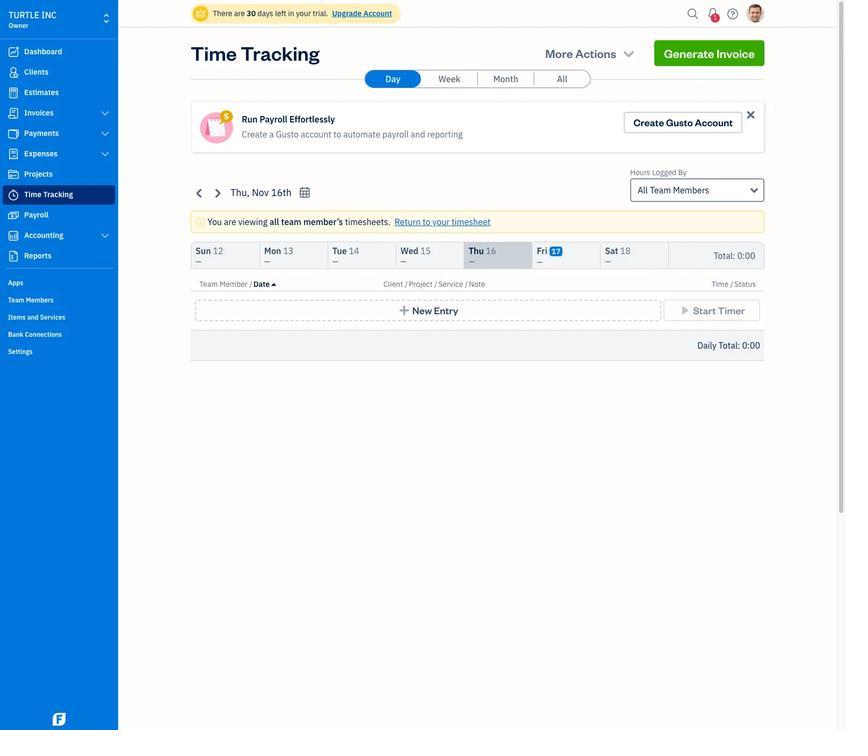 Task type: describe. For each thing, give the bounding box(es) containing it.
wed
[[401, 246, 419, 257]]

0 vertical spatial tracking
[[241, 40, 320, 66]]

and inside the main element
[[27, 314, 39, 322]]

settings link
[[3, 344, 115, 360]]

note link
[[469, 280, 486, 289]]

1 vertical spatial your
[[433, 217, 450, 227]]

members inside the main element
[[26, 296, 54, 304]]

clients link
[[3, 63, 115, 82]]

team for team member /
[[200, 280, 218, 289]]

items and services
[[8, 314, 65, 322]]

client image
[[7, 67, 20, 78]]

more
[[546, 46, 574, 61]]

items and services link
[[3, 309, 115, 325]]

date
[[254, 280, 270, 289]]

create inside button
[[634, 116, 665, 129]]

you
[[208, 217, 222, 227]]

new
[[413, 304, 432, 317]]

by
[[679, 168, 688, 177]]

a
[[270, 129, 274, 140]]

logged
[[653, 168, 677, 177]]

2 horizontal spatial time
[[712, 280, 729, 289]]

expenses link
[[3, 145, 115, 164]]

generate
[[665, 46, 715, 61]]

invoices
[[24, 108, 54, 118]]

thu 16 —
[[469, 246, 497, 267]]

fri 17 —
[[537, 246, 561, 267]]

team for team members
[[8, 296, 24, 304]]

caretup image
[[272, 280, 276, 289]]

estimates link
[[3, 83, 115, 103]]

13
[[283, 246, 294, 257]]

status
[[735, 280, 757, 289]]

— for mon
[[265, 257, 270, 267]]

there are 30 days left in your trial. upgrade account
[[213, 9, 392, 18]]

account inside button
[[696, 116, 734, 129]]

all
[[270, 217, 279, 227]]

1 horizontal spatial :
[[738, 340, 741, 351]]

bank connections
[[8, 331, 62, 339]]

services
[[40, 314, 65, 322]]

hours logged by
[[631, 168, 688, 177]]

time link
[[712, 280, 731, 289]]

timesheets.
[[345, 217, 391, 227]]

accounting link
[[3, 226, 115, 246]]

chevrondown image
[[622, 46, 637, 61]]

thu,
[[231, 187, 250, 199]]

16
[[486, 246, 497, 257]]

estimates
[[24, 88, 59, 97]]

dashboard link
[[3, 42, 115, 62]]

— for thu
[[469, 257, 475, 267]]

trial.
[[313, 9, 329, 18]]

payroll inside 'link'
[[24, 210, 49, 220]]

sun
[[196, 246, 211, 257]]

0 vertical spatial :
[[734, 250, 736, 261]]

connections
[[25, 331, 62, 339]]

close image
[[745, 109, 758, 121]]

more actions
[[546, 46, 617, 61]]

projects link
[[3, 165, 115, 184]]

timer image
[[7, 190, 20, 201]]

team inside dropdown button
[[651, 185, 672, 196]]

payroll link
[[3, 206, 115, 225]]

— for wed
[[401, 257, 407, 267]]

and inside run payroll effortlessly create a gusto account to automate payroll and reporting
[[411, 129, 426, 140]]

tracking inside the main element
[[43, 190, 73, 200]]

invoice
[[717, 46, 756, 61]]

plus image
[[398, 305, 411, 316]]

bank
[[8, 331, 23, 339]]

left
[[275, 9, 287, 18]]

are for you
[[224, 217, 237, 227]]

payment image
[[7, 129, 20, 139]]

previous day image
[[194, 187, 206, 199]]

18
[[621, 246, 631, 257]]

0 vertical spatial account
[[364, 9, 392, 18]]

run payroll effortlessly create a gusto account to automate payroll and reporting
[[242, 114, 463, 140]]

1 vertical spatial 0:00
[[743, 340, 761, 351]]

new entry
[[413, 304, 459, 317]]

bank connections link
[[3, 326, 115, 343]]

1 / from the left
[[250, 280, 253, 289]]

payroll
[[383, 129, 409, 140]]

payroll inside run payroll effortlessly create a gusto account to automate payroll and reporting
[[260, 114, 288, 125]]

turtle
[[9, 10, 39, 20]]

12
[[213, 246, 223, 257]]

gusto inside run payroll effortlessly create a gusto account to automate payroll and reporting
[[276, 129, 299, 140]]

1
[[714, 13, 718, 22]]

— for sun
[[196, 257, 202, 267]]

member's
[[304, 217, 343, 227]]

there
[[213, 9, 233, 18]]

gusto inside button
[[667, 116, 694, 129]]

account
[[301, 129, 332, 140]]

payments
[[24, 129, 59, 138]]

time / status
[[712, 280, 757, 289]]

effortlessly
[[290, 114, 335, 125]]

1 vertical spatial total
[[719, 340, 738, 351]]

next day image
[[211, 187, 224, 199]]

project image
[[7, 169, 20, 180]]

settings
[[8, 348, 33, 356]]

inc
[[41, 10, 57, 20]]

thu
[[469, 246, 484, 257]]

0 vertical spatial time
[[191, 40, 237, 66]]

all team members button
[[631, 179, 765, 202]]

payments link
[[3, 124, 115, 144]]

3 / from the left
[[435, 280, 438, 289]]

days
[[258, 9, 274, 18]]

clients
[[24, 67, 49, 77]]

estimate image
[[7, 88, 20, 98]]

all for all
[[558, 74, 568, 84]]

month
[[494, 74, 519, 84]]



Task type: locate. For each thing, give the bounding box(es) containing it.
1 button
[[705, 3, 722, 24]]

0 horizontal spatial team
[[8, 296, 24, 304]]

1 horizontal spatial account
[[696, 116, 734, 129]]

time left status link
[[712, 280, 729, 289]]

1 vertical spatial all
[[638, 185, 649, 196]]

0 horizontal spatial gusto
[[276, 129, 299, 140]]

members inside dropdown button
[[674, 185, 710, 196]]

0 vertical spatial and
[[411, 129, 426, 140]]

time tracking inside the main element
[[24, 190, 73, 200]]

your
[[296, 9, 311, 18], [433, 217, 450, 227]]

— inside mon 13 —
[[265, 257, 270, 267]]

actions
[[576, 46, 617, 61]]

items
[[8, 314, 26, 322]]

2 vertical spatial team
[[8, 296, 24, 304]]

freshbooks image
[[51, 714, 68, 727]]

members up items and services
[[26, 296, 54, 304]]

/ right client
[[405, 280, 408, 289]]

to
[[334, 129, 342, 140], [423, 217, 431, 227]]

1 vertical spatial account
[[696, 116, 734, 129]]

to right return
[[423, 217, 431, 227]]

0:00 right "daily"
[[743, 340, 761, 351]]

expenses
[[24, 149, 58, 159]]

wed 15 —
[[401, 246, 431, 267]]

chart image
[[7, 231, 20, 241]]

— down tue
[[333, 257, 339, 267]]

run
[[242, 114, 258, 125]]

0 horizontal spatial members
[[26, 296, 54, 304]]

1 vertical spatial :
[[738, 340, 741, 351]]

0 horizontal spatial tracking
[[43, 190, 73, 200]]

create gusto account
[[634, 116, 734, 129]]

1 horizontal spatial tracking
[[241, 40, 320, 66]]

day link
[[365, 70, 421, 88]]

create gusto account button
[[625, 112, 743, 133]]

0 vertical spatial your
[[296, 9, 311, 18]]

0 horizontal spatial your
[[296, 9, 311, 18]]

total
[[714, 250, 734, 261], [719, 340, 738, 351]]

0 vertical spatial members
[[674, 185, 710, 196]]

0 horizontal spatial payroll
[[24, 210, 49, 220]]

go to help image
[[725, 6, 742, 22]]

0 vertical spatial gusto
[[667, 116, 694, 129]]

dashboard
[[24, 47, 62, 56]]

chevron large down image for expenses
[[100, 150, 110, 159]]

team down hours logged by
[[651, 185, 672, 196]]

0 horizontal spatial :
[[734, 250, 736, 261]]

week
[[439, 74, 461, 84]]

1 chevron large down image from the top
[[100, 109, 110, 118]]

1 vertical spatial members
[[26, 296, 54, 304]]

in
[[288, 9, 295, 18]]

to inside run payroll effortlessly create a gusto account to automate payroll and reporting
[[334, 129, 342, 140]]

/ left date
[[250, 280, 253, 289]]

project link
[[409, 280, 435, 289]]

0 horizontal spatial create
[[242, 129, 268, 140]]

— down sun
[[196, 257, 202, 267]]

gusto up by
[[667, 116, 694, 129]]

total right "daily"
[[719, 340, 738, 351]]

daily
[[698, 340, 717, 351]]

payroll up accounting
[[24, 210, 49, 220]]

note
[[469, 280, 486, 289]]

report image
[[7, 251, 20, 262]]

account left close icon
[[696, 116, 734, 129]]

— inside fri 17 —
[[537, 258, 543, 267]]

0 horizontal spatial time
[[24, 190, 42, 200]]

start timer image
[[680, 305, 692, 316]]

1 vertical spatial are
[[224, 217, 237, 227]]

1 vertical spatial chevron large down image
[[100, 150, 110, 159]]

service link
[[439, 280, 465, 289]]

— for sat
[[606, 257, 612, 267]]

are left 30
[[234, 9, 245, 18]]

entry
[[434, 304, 459, 317]]

nov
[[252, 187, 269, 199]]

mon
[[265, 246, 281, 257]]

1 horizontal spatial your
[[433, 217, 450, 227]]

payroll up a
[[260, 114, 288, 125]]

main element
[[0, 0, 145, 731]]

2 vertical spatial time
[[712, 280, 729, 289]]

client
[[384, 280, 403, 289]]

0:00 up status link
[[738, 250, 756, 261]]

mon 13 —
[[265, 246, 294, 267]]

— for tue
[[333, 257, 339, 267]]

1 vertical spatial payroll
[[24, 210, 49, 220]]

team down apps
[[8, 296, 24, 304]]

15
[[421, 246, 431, 257]]

30
[[247, 9, 256, 18]]

members
[[674, 185, 710, 196], [26, 296, 54, 304]]

— inside tue 14 —
[[333, 257, 339, 267]]

team
[[281, 217, 302, 227]]

chevron large down image
[[100, 130, 110, 138]]

1 horizontal spatial gusto
[[667, 116, 694, 129]]

all down hours
[[638, 185, 649, 196]]

1 horizontal spatial and
[[411, 129, 426, 140]]

info image
[[196, 216, 206, 229]]

time tracking down projects link
[[24, 190, 73, 200]]

— inside sat 18 —
[[606, 257, 612, 267]]

— down fri
[[537, 258, 543, 267]]

time tracking down 30
[[191, 40, 320, 66]]

chevron large down image up chevron large down image
[[100, 109, 110, 118]]

5 / from the left
[[731, 280, 734, 289]]

— down mon
[[265, 257, 270, 267]]

team left member
[[200, 280, 218, 289]]

0 horizontal spatial to
[[334, 129, 342, 140]]

0 vertical spatial time tracking
[[191, 40, 320, 66]]

0 vertical spatial are
[[234, 9, 245, 18]]

and
[[411, 129, 426, 140], [27, 314, 39, 322]]

1 vertical spatial create
[[242, 129, 268, 140]]

1 horizontal spatial payroll
[[260, 114, 288, 125]]

2 chevron large down image from the top
[[100, 150, 110, 159]]

day
[[386, 74, 401, 84]]

apps
[[8, 279, 23, 287]]

1 vertical spatial gusto
[[276, 129, 299, 140]]

create inside run payroll effortlessly create a gusto account to automate payroll and reporting
[[242, 129, 268, 140]]

1 horizontal spatial time tracking
[[191, 40, 320, 66]]

service
[[439, 280, 464, 289]]

0 vertical spatial total
[[714, 250, 734, 261]]

automate
[[344, 129, 381, 140]]

are
[[234, 9, 245, 18], [224, 217, 237, 227]]

chevron large down image for invoices
[[100, 109, 110, 118]]

1 horizontal spatial members
[[674, 185, 710, 196]]

team members
[[8, 296, 54, 304]]

all down "more"
[[558, 74, 568, 84]]

members down by
[[674, 185, 710, 196]]

: right "daily"
[[738, 340, 741, 351]]

1 horizontal spatial all
[[638, 185, 649, 196]]

team member /
[[200, 280, 253, 289]]

1 horizontal spatial create
[[634, 116, 665, 129]]

generate invoice button
[[655, 40, 765, 66]]

payroll
[[260, 114, 288, 125], [24, 210, 49, 220]]

0 vertical spatial to
[[334, 129, 342, 140]]

sat 18 —
[[606, 246, 631, 267]]

month link
[[478, 70, 534, 88]]

are right you
[[224, 217, 237, 227]]

1 vertical spatial tracking
[[43, 190, 73, 200]]

: up time / status
[[734, 250, 736, 261]]

— down thu
[[469, 257, 475, 267]]

search image
[[685, 6, 702, 22]]

and right 'payroll'
[[411, 129, 426, 140]]

and right items
[[27, 314, 39, 322]]

apps link
[[3, 275, 115, 291]]

1 vertical spatial time
[[24, 190, 42, 200]]

0 horizontal spatial account
[[364, 9, 392, 18]]

1 vertical spatial time tracking
[[24, 190, 73, 200]]

team members link
[[3, 292, 115, 308]]

3 chevron large down image from the top
[[100, 232, 110, 240]]

timesheet
[[452, 217, 491, 227]]

invoice image
[[7, 108, 20, 119]]

0 horizontal spatial all
[[558, 74, 568, 84]]

chevron large down image inside accounting link
[[100, 232, 110, 240]]

— down wed
[[401, 257, 407, 267]]

0 vertical spatial 0:00
[[738, 250, 756, 261]]

2 horizontal spatial team
[[651, 185, 672, 196]]

crown image
[[195, 8, 207, 19]]

chevron large down image down chevron large down image
[[100, 150, 110, 159]]

sun 12 —
[[196, 246, 223, 267]]

create up hours
[[634, 116, 665, 129]]

viewing
[[239, 217, 268, 227]]

week link
[[422, 70, 478, 88]]

project
[[409, 280, 433, 289]]

chevron large down image for accounting
[[100, 232, 110, 240]]

all for all team members
[[638, 185, 649, 196]]

dashboard image
[[7, 47, 20, 58]]

0 vertical spatial chevron large down image
[[100, 109, 110, 118]]

0 vertical spatial create
[[634, 116, 665, 129]]

tracking down projects link
[[43, 190, 73, 200]]

0 horizontal spatial time tracking
[[24, 190, 73, 200]]

fri
[[537, 246, 548, 257]]

account right upgrade
[[364, 9, 392, 18]]

team inside the main element
[[8, 296, 24, 304]]

/ left status link
[[731, 280, 734, 289]]

return to your timesheet button
[[395, 216, 491, 229]]

all link
[[535, 70, 591, 88]]

16th
[[271, 187, 292, 199]]

time inside the main element
[[24, 190, 42, 200]]

all
[[558, 74, 568, 84], [638, 185, 649, 196]]

are for there
[[234, 9, 245, 18]]

— down the 'sat'
[[606, 257, 612, 267]]

reports
[[24, 251, 52, 261]]

to right account
[[334, 129, 342, 140]]

tracking down left
[[241, 40, 320, 66]]

0 vertical spatial payroll
[[260, 114, 288, 125]]

time tracking
[[191, 40, 320, 66], [24, 190, 73, 200]]

more actions button
[[536, 40, 646, 66]]

turtle inc owner
[[9, 10, 57, 30]]

your right in
[[296, 9, 311, 18]]

all inside dropdown button
[[638, 185, 649, 196]]

your left timesheet
[[433, 217, 450, 227]]

total up the time link on the top right
[[714, 250, 734, 261]]

sat
[[606, 246, 619, 257]]

all team members
[[638, 185, 710, 196]]

— inside the sun 12 —
[[196, 257, 202, 267]]

14
[[349, 246, 360, 257]]

/ left service
[[435, 280, 438, 289]]

— for fri
[[537, 258, 543, 267]]

expense image
[[7, 149, 20, 160]]

time right timer icon
[[24, 190, 42, 200]]

money image
[[7, 210, 20, 221]]

time down the there
[[191, 40, 237, 66]]

1 horizontal spatial time
[[191, 40, 237, 66]]

0 horizontal spatial and
[[27, 314, 39, 322]]

1 vertical spatial to
[[423, 217, 431, 227]]

gusto right a
[[276, 129, 299, 140]]

choose a date image
[[299, 187, 311, 199]]

— inside 'wed 15 —'
[[401, 257, 407, 267]]

create down run
[[242, 129, 268, 140]]

chevron large down image
[[100, 109, 110, 118], [100, 150, 110, 159], [100, 232, 110, 240]]

thu, nov 16th
[[231, 187, 292, 199]]

0 vertical spatial all
[[558, 74, 568, 84]]

chevron large down image up 'reports' link
[[100, 232, 110, 240]]

/
[[250, 280, 253, 289], [405, 280, 408, 289], [435, 280, 438, 289], [465, 280, 468, 289], [731, 280, 734, 289]]

invoices link
[[3, 104, 115, 123]]

1 horizontal spatial team
[[200, 280, 218, 289]]

reports link
[[3, 247, 115, 266]]

4 / from the left
[[465, 280, 468, 289]]

upgrade account link
[[330, 9, 392, 18]]

17
[[552, 247, 561, 257]]

2 vertical spatial chevron large down image
[[100, 232, 110, 240]]

— inside thu 16 —
[[469, 257, 475, 267]]

return
[[395, 217, 421, 227]]

1 vertical spatial team
[[200, 280, 218, 289]]

2 / from the left
[[405, 280, 408, 289]]

1 horizontal spatial to
[[423, 217, 431, 227]]

generate invoice
[[665, 46, 756, 61]]

1 vertical spatial and
[[27, 314, 39, 322]]

total : 0:00
[[714, 250, 756, 261]]

0 vertical spatial team
[[651, 185, 672, 196]]

reporting
[[428, 129, 463, 140]]

/ left the note
[[465, 280, 468, 289]]

chevron large down image inside expenses link
[[100, 150, 110, 159]]



Task type: vqa. For each thing, say whether or not it's contained in the screenshot.
you'll
no



